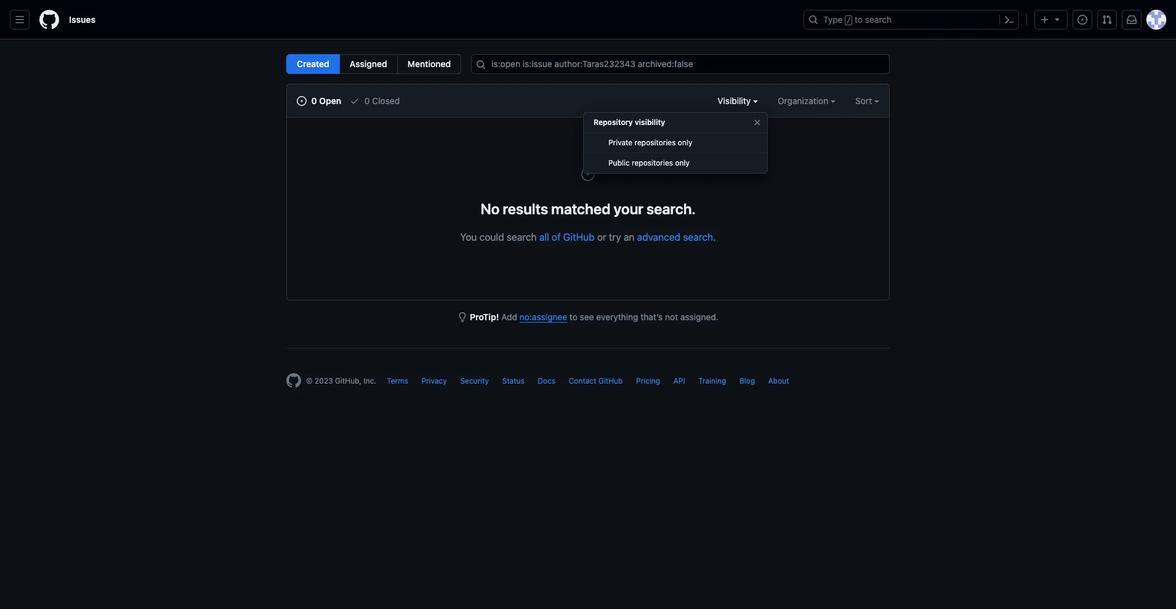 Task type: locate. For each thing, give the bounding box(es) containing it.
1 0 from the left
[[311, 95, 317, 106]]

add
[[501, 312, 517, 322]]

that's
[[641, 312, 663, 322]]

2 vertical spatial issue opened image
[[581, 167, 595, 182]]

type / to search
[[823, 14, 892, 25]]

assigned link
[[339, 54, 398, 74]]

sort
[[855, 95, 872, 106]]

0 open
[[309, 95, 341, 106]]

homepage image left the issues
[[39, 10, 59, 30]]

0 horizontal spatial to
[[570, 312, 578, 322]]

0 vertical spatial issue opened image
[[1078, 15, 1088, 25]]

0 horizontal spatial 0
[[311, 95, 317, 106]]

1 vertical spatial homepage image
[[286, 373, 301, 388]]

1 horizontal spatial 0
[[365, 95, 370, 106]]

0 horizontal spatial github
[[563, 232, 595, 243]]

1 vertical spatial github
[[599, 376, 623, 386]]

all
[[539, 232, 549, 243]]

private repositories only link
[[584, 133, 767, 153]]

repository visibility
[[594, 118, 665, 127]]

0 vertical spatial repositories
[[635, 138, 676, 147]]

public
[[608, 158, 630, 168]]

all of github link
[[539, 232, 595, 243]]

0 horizontal spatial search
[[507, 232, 537, 243]]

search right /
[[865, 14, 892, 25]]

github
[[563, 232, 595, 243], [599, 376, 623, 386]]

homepage image left © on the left of the page
[[286, 373, 301, 388]]

1 vertical spatial repositories
[[632, 158, 673, 168]]

footer
[[277, 348, 900, 419]]

2 0 from the left
[[365, 95, 370, 106]]

0 vertical spatial to
[[855, 14, 863, 25]]

github,
[[335, 376, 362, 386]]

github inside footer
[[599, 376, 623, 386]]

public repositories only link
[[584, 153, 767, 174]]

only down the private repositories only link
[[675, 158, 690, 168]]

issues element
[[286, 54, 461, 74]]

only inside the private repositories only link
[[678, 138, 692, 147]]

1 vertical spatial to
[[570, 312, 578, 322]]

search down search.
[[683, 232, 713, 243]]

0 vertical spatial only
[[678, 138, 692, 147]]

close menu image
[[753, 118, 762, 127]]

github right contact
[[599, 376, 623, 386]]

to left see
[[570, 312, 578, 322]]

Issues search field
[[471, 54, 890, 74]]

you
[[460, 232, 477, 243]]

plus image
[[1040, 15, 1050, 25]]

visibility
[[635, 118, 665, 127]]

private repositories only
[[608, 138, 692, 147]]

only for private repositories only
[[678, 138, 692, 147]]

0 closed
[[362, 95, 400, 106]]

notifications image
[[1127, 15, 1137, 25]]

0 left open
[[311, 95, 317, 106]]

pricing link
[[636, 376, 660, 386]]

to
[[855, 14, 863, 25], [570, 312, 578, 322]]

only
[[678, 138, 692, 147], [675, 158, 690, 168]]

issue opened image
[[1078, 15, 1088, 25], [297, 96, 307, 106], [581, 167, 595, 182]]

api link
[[674, 376, 685, 386]]

results
[[503, 200, 548, 217]]

repositories for private
[[635, 138, 676, 147]]

api
[[674, 376, 685, 386]]

git pull request image
[[1102, 15, 1112, 25]]

only up public repositories only link
[[678, 138, 692, 147]]

pricing
[[636, 376, 660, 386]]

privacy link
[[422, 376, 447, 386]]

see
[[580, 312, 594, 322]]

2 horizontal spatial issue opened image
[[1078, 15, 1088, 25]]

organization
[[778, 95, 831, 106]]

1 vertical spatial only
[[675, 158, 690, 168]]

1 horizontal spatial issue opened image
[[581, 167, 595, 182]]

only for public repositories only
[[675, 158, 690, 168]]

issue opened image inside 0 open link
[[297, 96, 307, 106]]

of
[[552, 232, 561, 243]]

1 vertical spatial issue opened image
[[297, 96, 307, 106]]

an
[[624, 232, 635, 243]]

1 horizontal spatial to
[[855, 14, 863, 25]]

advanced
[[637, 232, 681, 243]]

everything
[[596, 312, 638, 322]]

github right of at the top of page
[[563, 232, 595, 243]]

0 vertical spatial homepage image
[[39, 10, 59, 30]]

repositories down private repositories only
[[632, 158, 673, 168]]

0 closed link
[[350, 94, 400, 107]]

search left all
[[507, 232, 537, 243]]

only inside public repositories only link
[[675, 158, 690, 168]]

0 horizontal spatial homepage image
[[39, 10, 59, 30]]

assigned
[[350, 59, 387, 69]]

1 horizontal spatial search
[[683, 232, 713, 243]]

1 horizontal spatial homepage image
[[286, 373, 301, 388]]

©
[[306, 376, 313, 386]]

issue opened image left public
[[581, 167, 595, 182]]

advanced search link
[[637, 232, 713, 243]]

repositories
[[635, 138, 676, 147], [632, 158, 673, 168]]

homepage image
[[39, 10, 59, 30], [286, 373, 301, 388]]

footer containing © 2023 github, inc.
[[277, 348, 900, 419]]

search
[[865, 14, 892, 25], [507, 232, 537, 243], [683, 232, 713, 243]]

/
[[847, 16, 851, 25]]

status link
[[502, 376, 525, 386]]

repositories down visibility at the top
[[635, 138, 676, 147]]

public repositories only
[[608, 158, 690, 168]]

issue opened image left 0 open
[[297, 96, 307, 106]]

0 right check image
[[365, 95, 370, 106]]

0
[[311, 95, 317, 106], [365, 95, 370, 106]]

0 horizontal spatial issue opened image
[[297, 96, 307, 106]]

to right /
[[855, 14, 863, 25]]

0 vertical spatial github
[[563, 232, 595, 243]]

Search all issues text field
[[471, 54, 890, 74]]

0 open link
[[297, 94, 341, 107]]

contact
[[569, 376, 596, 386]]

1 horizontal spatial github
[[599, 376, 623, 386]]

command palette image
[[1004, 15, 1014, 25]]

status
[[502, 376, 525, 386]]

terms link
[[387, 376, 408, 386]]

issue opened image left git pull request icon
[[1078, 15, 1088, 25]]

your
[[614, 200, 643, 217]]

about
[[768, 376, 789, 386]]

© 2023 github, inc.
[[306, 376, 376, 386]]

privacy
[[422, 376, 447, 386]]

try
[[609, 232, 621, 243]]

mentioned
[[408, 59, 451, 69]]



Task type: vqa. For each thing, say whether or not it's contained in the screenshot.
search
yes



Task type: describe. For each thing, give the bounding box(es) containing it.
could
[[480, 232, 504, 243]]

training link
[[698, 376, 726, 386]]

closed
[[372, 95, 400, 106]]

0 for closed
[[365, 95, 370, 106]]

organization button
[[778, 94, 836, 107]]

contact github link
[[569, 376, 623, 386]]

light bulb image
[[458, 312, 468, 322]]

training
[[698, 376, 726, 386]]

docs
[[538, 376, 556, 386]]

2023
[[315, 376, 333, 386]]

visibility button
[[718, 94, 758, 107]]

or
[[597, 232, 606, 243]]

not
[[665, 312, 678, 322]]

check image
[[350, 96, 360, 106]]

repository
[[594, 118, 633, 127]]

docs link
[[538, 376, 556, 386]]

type
[[823, 14, 843, 25]]

2 horizontal spatial search
[[865, 14, 892, 25]]

blog
[[740, 376, 755, 386]]

open
[[319, 95, 341, 106]]

triangle down image
[[1052, 14, 1062, 24]]

contact github
[[569, 376, 623, 386]]

security link
[[460, 376, 489, 386]]

0 for open
[[311, 95, 317, 106]]

private
[[608, 138, 633, 147]]

.
[[713, 232, 716, 243]]

protip! add no:assignee to see everything that's not assigned.
[[470, 312, 719, 322]]

mentioned link
[[397, 54, 461, 74]]

issues
[[69, 14, 96, 25]]

sort button
[[855, 94, 879, 107]]

no results matched your search.
[[481, 200, 696, 217]]

terms
[[387, 376, 408, 386]]

security
[[460, 376, 489, 386]]

visibility
[[718, 95, 753, 106]]

homepage image inside footer
[[286, 373, 301, 388]]

about link
[[768, 376, 789, 386]]

no:assignee
[[520, 312, 567, 322]]

blog link
[[740, 376, 755, 386]]

inc.
[[364, 376, 376, 386]]

repositories for public
[[632, 158, 673, 168]]

matched
[[551, 200, 611, 217]]

protip!
[[470, 312, 499, 322]]

no
[[481, 200, 500, 217]]

no:assignee link
[[520, 312, 567, 322]]

you could search all of github or try an advanced search .
[[460, 232, 716, 243]]

search.
[[647, 200, 696, 217]]

assigned.
[[680, 312, 719, 322]]

search image
[[476, 60, 486, 70]]



